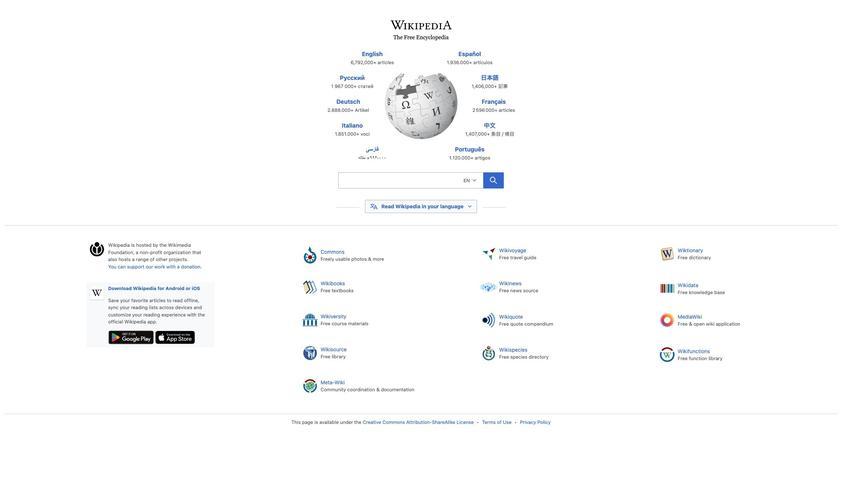 Task type: vqa. For each thing, say whether or not it's contained in the screenshot.
All languages element
no



Task type: locate. For each thing, give the bounding box(es) containing it.
other projects element
[[296, 242, 838, 407]]

top languages element
[[320, 50, 523, 169]]

None search field
[[322, 170, 520, 193], [338, 173, 483, 189], [322, 170, 520, 193], [338, 173, 483, 189]]



